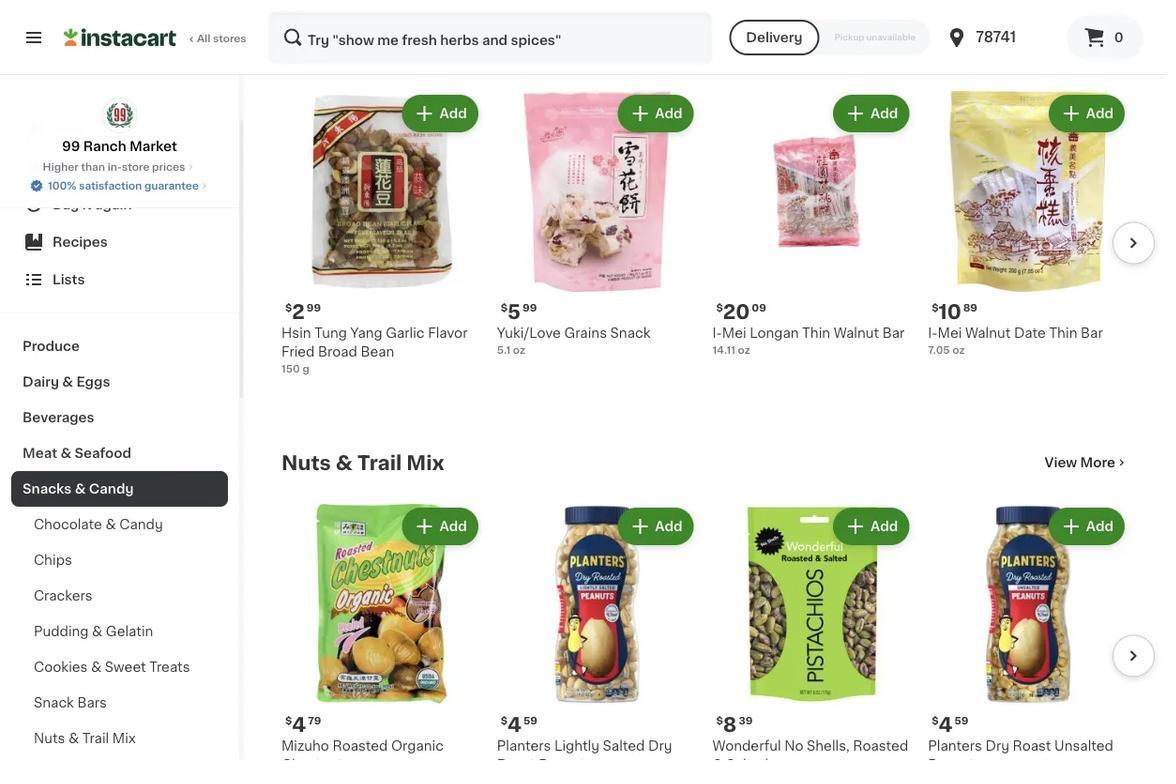 Task type: locate. For each thing, give the bounding box(es) containing it.
view for 10
[[1045, 44, 1077, 57]]

item carousel region containing 2
[[282, 84, 1155, 422]]

sweet
[[105, 661, 146, 674]]

1 horizontal spatial roasted
[[853, 740, 909, 753]]

walnut down 89
[[966, 327, 1011, 340]]

than
[[81, 162, 105, 172]]

oz inside yuki/love grains snack 5.1 oz
[[513, 345, 526, 355]]

1 walnut from the left
[[834, 327, 879, 340]]

1 vertical spatial more
[[1081, 457, 1116, 470]]

99 ranch market logo image
[[102, 98, 137, 133]]

1 view from the top
[[1045, 44, 1077, 57]]

0 horizontal spatial peanuts
[[539, 758, 593, 761]]

0 horizontal spatial mei
[[722, 327, 747, 340]]

0 horizontal spatial bar
[[883, 327, 905, 340]]

1 thin from the left
[[802, 327, 831, 340]]

$ left 09
[[716, 303, 723, 313]]

1 59 from the left
[[524, 716, 538, 726]]

mei up the 7.05
[[938, 327, 962, 340]]

1 vertical spatial snack bars
[[34, 696, 107, 709]]

1 vertical spatial nuts
[[34, 732, 65, 745]]

item carousel region
[[282, 84, 1155, 422], [282, 497, 1155, 761]]

unsalted
[[1055, 740, 1114, 753]]

add button for i-mei longan thin walnut bar
[[835, 97, 908, 131]]

1 bar from the left
[[883, 327, 905, 340]]

mei for 20
[[722, 327, 747, 340]]

2 59 from the left
[[955, 716, 969, 726]]

0 horizontal spatial oz
[[513, 345, 526, 355]]

peanuts inside planters lightly salted dry roast peanuts
[[539, 758, 593, 761]]

1 horizontal spatial dry
[[986, 740, 1010, 753]]

$ 4 79
[[285, 715, 321, 735]]

20
[[723, 302, 750, 322]]

i- inside i-mei longan thin walnut bar 14.11 oz
[[713, 327, 722, 340]]

snack
[[282, 40, 346, 60], [610, 327, 651, 340], [34, 696, 74, 709]]

guarantee
[[144, 181, 199, 191]]

5.1
[[497, 345, 511, 355]]

0 horizontal spatial 99
[[62, 140, 80, 153]]

2 mei from the left
[[938, 327, 962, 340]]

2 roasted from the left
[[853, 740, 909, 753]]

2 view from the top
[[1045, 457, 1077, 470]]

1 view more link from the top
[[1045, 41, 1129, 60]]

1 item carousel region from the top
[[282, 84, 1155, 422]]

shells,
[[807, 740, 850, 753]]

view more for 10
[[1045, 44, 1116, 57]]

0
[[1115, 31, 1124, 44]]

snack right grains
[[610, 327, 651, 340]]

product group
[[282, 91, 482, 377], [497, 91, 698, 358], [713, 91, 913, 358], [928, 91, 1129, 358], [282, 504, 482, 761], [497, 504, 698, 761], [713, 504, 913, 761], [928, 504, 1129, 761]]

delivery button
[[729, 20, 820, 55]]

oz inside i-mei walnut date thin bar 7.05 oz
[[953, 345, 965, 355]]

2 dry from the left
[[986, 740, 1010, 753]]

0 vertical spatial mix
[[407, 453, 444, 473]]

99 right 2
[[307, 303, 321, 313]]

0 vertical spatial nuts & trail mix link
[[282, 452, 444, 474]]

1 horizontal spatial walnut
[[966, 327, 1011, 340]]

0 horizontal spatial nuts & trail mix
[[34, 732, 136, 745]]

dry
[[648, 740, 672, 753], [986, 740, 1010, 753]]

1 4 from the left
[[292, 715, 306, 735]]

3 4 from the left
[[939, 715, 953, 735]]

beverages link
[[11, 400, 228, 435]]

0 horizontal spatial 59
[[524, 716, 538, 726]]

0 horizontal spatial planters
[[497, 740, 551, 753]]

oz right 5.1
[[513, 345, 526, 355]]

4 up planters lightly salted dry roast peanuts
[[508, 715, 522, 735]]

$ inside $ 8 39
[[716, 716, 723, 726]]

bar inside i-mei walnut date thin bar 7.05 oz
[[1081, 327, 1103, 340]]

peanuts
[[539, 758, 593, 761], [928, 758, 982, 761]]

1 horizontal spatial nuts
[[282, 453, 331, 473]]

0 vertical spatial trail
[[357, 453, 402, 473]]

1 vertical spatial roast
[[497, 758, 536, 761]]

bar inside i-mei longan thin walnut bar 14.11 oz
[[883, 327, 905, 340]]

add button for planters dry roast unsalted peanuts
[[1051, 510, 1123, 544]]

more
[[1081, 44, 1116, 57], [1081, 457, 1116, 470]]

& inside wonderful no shells, roasted & salted
[[713, 758, 723, 761]]

item carousel region containing 4
[[282, 497, 1155, 761]]

0 horizontal spatial nuts
[[34, 732, 65, 745]]

product group containing 10
[[928, 91, 1129, 358]]

2 bar from the left
[[1081, 327, 1103, 340]]

oz inside i-mei longan thin walnut bar 14.11 oz
[[738, 345, 750, 355]]

1 horizontal spatial 59
[[955, 716, 969, 726]]

add for hsin tung yang garlic flavor fried broad bean
[[440, 107, 467, 121]]

thin right the date
[[1050, 327, 1078, 340]]

1 vertical spatial candy
[[119, 518, 163, 531]]

99 down shop
[[62, 140, 80, 153]]

candy up chips link
[[119, 518, 163, 531]]

$
[[285, 303, 292, 313], [501, 303, 508, 313], [716, 303, 723, 313], [932, 303, 939, 313], [285, 716, 292, 726], [501, 716, 508, 726], [716, 716, 723, 726], [932, 716, 939, 726]]

add button for yuki/love grains snack
[[620, 97, 692, 131]]

0 horizontal spatial dry
[[648, 740, 672, 753]]

snack right stores
[[282, 40, 346, 60]]

2
[[292, 302, 305, 322]]

recipes link
[[11, 223, 228, 261]]

i- up the 7.05
[[928, 327, 938, 340]]

mei up the 14.11
[[722, 327, 747, 340]]

$ for hsin tung yang garlic flavor fried broad bean
[[285, 303, 292, 313]]

0 vertical spatial snack bars
[[282, 40, 398, 60]]

0 vertical spatial more
[[1081, 44, 1116, 57]]

1 horizontal spatial snack
[[282, 40, 346, 60]]

item carousel region for nuts & trail mix
[[282, 497, 1155, 761]]

add for i-mei walnut date thin bar
[[1086, 107, 1114, 121]]

2 i- from the left
[[928, 327, 938, 340]]

roasted
[[333, 740, 388, 753], [853, 740, 909, 753]]

0 horizontal spatial salted
[[603, 740, 645, 753]]

0 horizontal spatial 4
[[292, 715, 306, 735]]

$ inside $ 20 09
[[716, 303, 723, 313]]

$ for wonderful no shells, roasted & salted
[[716, 716, 723, 726]]

roasted up chestnuts
[[333, 740, 388, 753]]

1 vertical spatial nuts & trail mix link
[[11, 721, 228, 756]]

1 peanuts from the left
[[539, 758, 593, 761]]

2 oz from the left
[[738, 345, 750, 355]]

1 horizontal spatial salted
[[727, 758, 769, 761]]

& for "meat & seafood" link
[[60, 447, 71, 460]]

add button for mizuho roasted organic chestnuts
[[404, 510, 476, 544]]

1 vertical spatial item carousel region
[[282, 497, 1155, 761]]

meat & seafood
[[23, 447, 131, 460]]

2 more from the top
[[1081, 457, 1116, 470]]

1 horizontal spatial mei
[[938, 327, 962, 340]]

$ up planters lightly salted dry roast peanuts
[[501, 716, 508, 726]]

2 view more link from the top
[[1045, 454, 1129, 472]]

add for wonderful no shells, roasted & salted
[[871, 520, 898, 533]]

add
[[440, 107, 467, 121], [655, 107, 683, 121], [871, 107, 898, 121], [1086, 107, 1114, 121], [440, 520, 467, 533], [655, 520, 683, 533], [871, 520, 898, 533], [1086, 520, 1114, 533]]

$ for yuki/love grains snack
[[501, 303, 508, 313]]

1 horizontal spatial 4
[[508, 715, 522, 735]]

1 horizontal spatial i-
[[928, 327, 938, 340]]

view more link for 4
[[1045, 454, 1129, 472]]

salted inside wonderful no shells, roasted & salted
[[727, 758, 769, 761]]

all stores
[[197, 33, 246, 44]]

1 vertical spatial view
[[1045, 457, 1077, 470]]

planters
[[497, 740, 551, 753], [928, 740, 982, 753]]

1 roasted from the left
[[333, 740, 388, 753]]

roasted right shells,
[[853, 740, 909, 753]]

$ left 39
[[716, 716, 723, 726]]

0 horizontal spatial $ 4 59
[[501, 715, 538, 735]]

0 vertical spatial nuts
[[282, 453, 331, 473]]

lightly
[[555, 740, 600, 753]]

i-mei walnut date thin bar 7.05 oz
[[928, 327, 1103, 355]]

cookies
[[34, 661, 88, 674]]

0 horizontal spatial roast
[[497, 758, 536, 761]]

1 i- from the left
[[713, 327, 722, 340]]

snack down cookies
[[34, 696, 74, 709]]

i- inside i-mei walnut date thin bar 7.05 oz
[[928, 327, 938, 340]]

instacart logo image
[[64, 26, 176, 49]]

2 horizontal spatial snack
[[610, 327, 651, 340]]

it
[[82, 198, 92, 211]]

&
[[62, 375, 73, 389], [60, 447, 71, 460], [336, 453, 353, 473], [75, 482, 86, 495], [105, 518, 116, 531], [92, 625, 103, 638], [91, 661, 102, 674], [68, 732, 79, 745], [713, 758, 723, 761]]

1 horizontal spatial oz
[[738, 345, 750, 355]]

oz right the 14.11
[[738, 345, 750, 355]]

oz for 20
[[738, 345, 750, 355]]

nuts & trail mix link
[[282, 452, 444, 474], [11, 721, 228, 756]]

roast inside planters dry roast unsalted peanuts
[[1013, 740, 1052, 753]]

cookies & sweet treats
[[34, 661, 190, 674]]

0 horizontal spatial trail
[[82, 732, 109, 745]]

2 view more from the top
[[1045, 457, 1116, 470]]

organic
[[391, 740, 444, 753]]

1 vertical spatial view more link
[[1045, 454, 1129, 472]]

crackers link
[[11, 578, 228, 614]]

2 horizontal spatial 99
[[523, 303, 537, 313]]

99 inside $ 5 99
[[523, 303, 537, 313]]

0 vertical spatial snack
[[282, 40, 346, 60]]

2 planters from the left
[[928, 740, 982, 753]]

1 horizontal spatial trail
[[357, 453, 402, 473]]

1 dry from the left
[[648, 740, 672, 753]]

0 vertical spatial snack bars link
[[282, 39, 398, 61]]

$ 4 59 up planters dry roast unsalted peanuts
[[932, 715, 969, 735]]

$ inside $ 5 99
[[501, 303, 508, 313]]

1 planters from the left
[[497, 740, 551, 753]]

mix
[[407, 453, 444, 473], [112, 732, 136, 745]]

roast inside planters lightly salted dry roast peanuts
[[497, 758, 536, 761]]

$ for planters lightly salted dry roast peanuts
[[501, 716, 508, 726]]

4 left 79
[[292, 715, 306, 735]]

$ up yuki/love
[[501, 303, 508, 313]]

0 vertical spatial candy
[[89, 482, 134, 495]]

pudding & gelatin link
[[11, 614, 228, 649]]

planters inside planters dry roast unsalted peanuts
[[928, 740, 982, 753]]

product group containing 5
[[497, 91, 698, 358]]

chips link
[[11, 542, 228, 578]]

$ left 89
[[932, 303, 939, 313]]

2 $ 4 59 from the left
[[932, 715, 969, 735]]

2 peanuts from the left
[[928, 758, 982, 761]]

2 horizontal spatial 4
[[939, 715, 953, 735]]

mizuho roasted organic chestnuts
[[282, 740, 444, 761]]

0 horizontal spatial snack
[[34, 696, 74, 709]]

1 vertical spatial nuts & trail mix
[[34, 732, 136, 745]]

$ up hsin
[[285, 303, 292, 313]]

0 vertical spatial view more link
[[1045, 41, 1129, 60]]

1 horizontal spatial bars
[[351, 40, 398, 60]]

99 right 5
[[523, 303, 537, 313]]

59
[[524, 716, 538, 726], [955, 716, 969, 726]]

$ 4 59 up planters lightly salted dry roast peanuts
[[501, 715, 538, 735]]

0 horizontal spatial i-
[[713, 327, 722, 340]]

yang
[[350, 327, 383, 340]]

view more link for 10
[[1045, 41, 1129, 60]]

59 up planters dry roast unsalted peanuts
[[955, 716, 969, 726]]

planters for roast
[[497, 740, 551, 753]]

dry left unsalted on the right bottom of page
[[986, 740, 1010, 753]]

ranch
[[83, 140, 126, 153]]

4 up planters dry roast unsalted peanuts
[[939, 715, 953, 735]]

thin inside i-mei walnut date thin bar 7.05 oz
[[1050, 327, 1078, 340]]

0 vertical spatial roast
[[1013, 740, 1052, 753]]

salted inside planters lightly salted dry roast peanuts
[[603, 740, 645, 753]]

99 inside "$ 2 99"
[[307, 303, 321, 313]]

wonderful no shells, roasted & salted
[[713, 740, 909, 761]]

4 for planters dry roast unsalted peanuts
[[939, 715, 953, 735]]

1 vertical spatial bars
[[77, 696, 107, 709]]

oz
[[513, 345, 526, 355], [738, 345, 750, 355], [953, 345, 965, 355]]

trail
[[357, 453, 402, 473], [82, 732, 109, 745]]

candy down seafood
[[89, 482, 134, 495]]

$ left 79
[[285, 716, 292, 726]]

walnut
[[834, 327, 879, 340], [966, 327, 1011, 340]]

1 mei from the left
[[722, 327, 747, 340]]

1 horizontal spatial planters
[[928, 740, 982, 753]]

buy
[[53, 198, 79, 211]]

$ up planters dry roast unsalted peanuts
[[932, 716, 939, 726]]

$ inside $ 4 79
[[285, 716, 292, 726]]

None search field
[[268, 11, 713, 64]]

59 up planters lightly salted dry roast peanuts
[[524, 716, 538, 726]]

meat & seafood link
[[11, 435, 228, 471]]

& for chocolate & candy link
[[105, 518, 116, 531]]

1 vertical spatial view more
[[1045, 457, 1116, 470]]

mei inside i-mei walnut date thin bar 7.05 oz
[[938, 327, 962, 340]]

salted down wonderful
[[727, 758, 769, 761]]

0 vertical spatial view
[[1045, 44, 1077, 57]]

prices
[[152, 162, 185, 172]]

2 walnut from the left
[[966, 327, 1011, 340]]

roast
[[1013, 740, 1052, 753], [497, 758, 536, 761]]

2 vertical spatial snack
[[34, 696, 74, 709]]

snack bars link
[[282, 39, 398, 61], [11, 685, 228, 721]]

date
[[1014, 327, 1046, 340]]

longan
[[750, 327, 799, 340]]

09
[[752, 303, 767, 313]]

1 more from the top
[[1081, 44, 1116, 57]]

2 horizontal spatial oz
[[953, 345, 965, 355]]

beverages
[[23, 411, 94, 424]]

dry right lightly
[[648, 740, 672, 753]]

oz right the 7.05
[[953, 345, 965, 355]]

8
[[723, 715, 737, 735]]

59 for dry
[[955, 716, 969, 726]]

thin
[[802, 327, 831, 340], [1050, 327, 1078, 340]]

1 horizontal spatial $ 4 59
[[932, 715, 969, 735]]

$ for i-mei walnut date thin bar
[[932, 303, 939, 313]]

add for planters dry roast unsalted peanuts
[[1086, 520, 1114, 533]]

1 horizontal spatial nuts & trail mix
[[282, 453, 444, 473]]

2 thin from the left
[[1050, 327, 1078, 340]]

0 vertical spatial salted
[[603, 740, 645, 753]]

salted right lightly
[[603, 740, 645, 753]]

gelatin
[[106, 625, 153, 638]]

2 4 from the left
[[508, 715, 522, 735]]

$ 2 99
[[285, 302, 321, 322]]

0 horizontal spatial snack bars link
[[11, 685, 228, 721]]

$ 20 09
[[716, 302, 767, 322]]

mei inside i-mei longan thin walnut bar 14.11 oz
[[722, 327, 747, 340]]

walnut inside i-mei walnut date thin bar 7.05 oz
[[966, 327, 1011, 340]]

i- for 20
[[713, 327, 722, 340]]

1 horizontal spatial roast
[[1013, 740, 1052, 753]]

nuts & trail mix
[[282, 453, 444, 473], [34, 732, 136, 745]]

1 $ 4 59 from the left
[[501, 715, 538, 735]]

0 horizontal spatial walnut
[[834, 327, 879, 340]]

thin right longan
[[802, 327, 831, 340]]

1 horizontal spatial nuts & trail mix link
[[282, 452, 444, 474]]

buy it again link
[[11, 186, 228, 223]]

view more
[[1045, 44, 1116, 57], [1045, 457, 1116, 470]]

0 horizontal spatial nuts & trail mix link
[[11, 721, 228, 756]]

$ inside "$ 2 99"
[[285, 303, 292, 313]]

1 vertical spatial mix
[[112, 732, 136, 745]]

walnut right longan
[[834, 327, 879, 340]]

planters inside planters lightly salted dry roast peanuts
[[497, 740, 551, 753]]

hsin tung yang garlic flavor fried broad bean 150 g
[[282, 327, 468, 374]]

yuki/love grains snack 5.1 oz
[[497, 327, 651, 355]]

$ 4 59
[[501, 715, 538, 735], [932, 715, 969, 735]]

store
[[122, 162, 150, 172]]

78741 button
[[946, 11, 1059, 64]]

3 oz from the left
[[953, 345, 965, 355]]

0 vertical spatial item carousel region
[[282, 84, 1155, 422]]

1 vertical spatial salted
[[727, 758, 769, 761]]

0 horizontal spatial roasted
[[333, 740, 388, 753]]

0 vertical spatial view more
[[1045, 44, 1116, 57]]

1 horizontal spatial snack bars
[[282, 40, 398, 60]]

& for snacks & candy link
[[75, 482, 86, 495]]

0 horizontal spatial mix
[[112, 732, 136, 745]]

add button
[[404, 97, 476, 131], [620, 97, 692, 131], [835, 97, 908, 131], [1051, 97, 1123, 131], [404, 510, 476, 544], [620, 510, 692, 544], [835, 510, 908, 544], [1051, 510, 1123, 544]]

dairy & eggs link
[[11, 364, 228, 400]]

1 vertical spatial snack bars link
[[11, 685, 228, 721]]

1 vertical spatial snack
[[610, 327, 651, 340]]

1 view more from the top
[[1045, 44, 1116, 57]]

$ inside $ 10 89
[[932, 303, 939, 313]]

1 horizontal spatial 99
[[307, 303, 321, 313]]

1 horizontal spatial thin
[[1050, 327, 1078, 340]]

1 horizontal spatial peanuts
[[928, 758, 982, 761]]

0 horizontal spatial thin
[[802, 327, 831, 340]]

planters lightly salted dry roast peanuts
[[497, 740, 672, 761]]

1 oz from the left
[[513, 345, 526, 355]]

2 item carousel region from the top
[[282, 497, 1155, 761]]

1 horizontal spatial bar
[[1081, 327, 1103, 340]]

i- up the 14.11
[[713, 327, 722, 340]]

99
[[62, 140, 80, 153], [307, 303, 321, 313], [523, 303, 537, 313]]

product group containing 8
[[713, 504, 913, 761]]

higher than in-store prices link
[[43, 160, 197, 175]]

planters for peanuts
[[928, 740, 982, 753]]

$ 10 89
[[932, 302, 978, 322]]



Task type: vqa. For each thing, say whether or not it's contained in the screenshot.
Cookies & Sweet Treats
yes



Task type: describe. For each thing, give the bounding box(es) containing it.
& for cookies & sweet treats link
[[91, 661, 102, 674]]

again
[[95, 198, 132, 211]]

roasted inside mizuho roasted organic chestnuts
[[333, 740, 388, 753]]

dairy
[[23, 375, 59, 389]]

4 for planters lightly salted dry roast peanuts
[[508, 715, 522, 735]]

yuki/love
[[497, 327, 561, 340]]

99 for 2
[[307, 303, 321, 313]]

more for 4
[[1081, 457, 1116, 470]]

snacks
[[23, 482, 72, 495]]

100% satisfaction guarantee
[[48, 181, 199, 191]]

& for dairy & eggs link
[[62, 375, 73, 389]]

lists link
[[11, 261, 228, 298]]

0 vertical spatial bars
[[351, 40, 398, 60]]

99 for 5
[[523, 303, 537, 313]]

$ 5 99
[[501, 302, 537, 322]]

dry inside planters lightly salted dry roast peanuts
[[648, 740, 672, 753]]

shop link
[[11, 111, 228, 148]]

chips
[[34, 554, 72, 567]]

14.11
[[713, 345, 736, 355]]

produce
[[23, 340, 80, 353]]

$ for i-mei longan thin walnut bar
[[716, 303, 723, 313]]

lists
[[53, 273, 85, 286]]

1 vertical spatial trail
[[82, 732, 109, 745]]

150
[[282, 364, 300, 374]]

no
[[785, 740, 804, 753]]

treats
[[149, 661, 190, 674]]

add button for i-mei walnut date thin bar
[[1051, 97, 1123, 131]]

pudding
[[34, 625, 89, 638]]

product group containing 2
[[282, 91, 482, 377]]

snacks & candy link
[[11, 471, 228, 507]]

add for yuki/love grains snack
[[655, 107, 683, 121]]

0 horizontal spatial snack bars
[[34, 696, 107, 709]]

Search field
[[270, 13, 711, 62]]

thin inside i-mei longan thin walnut bar 14.11 oz
[[802, 327, 831, 340]]

i- for 10
[[928, 327, 938, 340]]

100% satisfaction guarantee button
[[29, 175, 210, 193]]

mizuho
[[282, 740, 329, 753]]

$ 4 59 for planters lightly salted dry roast peanuts
[[501, 715, 538, 735]]

5
[[508, 302, 521, 322]]

bar for 10
[[1081, 327, 1103, 340]]

add button for hsin tung yang garlic flavor fried broad bean
[[404, 97, 476, 131]]

add button for planters lightly salted dry roast peanuts
[[620, 510, 692, 544]]

all stores link
[[64, 11, 248, 64]]

meat
[[23, 447, 57, 460]]

market
[[130, 140, 177, 153]]

roasted inside wonderful no shells, roasted & salted
[[853, 740, 909, 753]]

hsin
[[282, 327, 311, 340]]

service type group
[[729, 20, 931, 55]]

10
[[939, 302, 962, 322]]

1 horizontal spatial mix
[[407, 453, 444, 473]]

0 horizontal spatial bars
[[77, 696, 107, 709]]

wonderful
[[713, 740, 781, 753]]

candy for chocolate & candy
[[119, 518, 163, 531]]

crackers
[[34, 589, 93, 602]]

grains
[[564, 327, 607, 340]]

add for planters lightly salted dry roast peanuts
[[655, 520, 683, 533]]

100%
[[48, 181, 76, 191]]

add for mizuho roasted organic chestnuts
[[440, 520, 467, 533]]

in-
[[108, 162, 122, 172]]

fried
[[282, 346, 315, 359]]

broad
[[318, 346, 357, 359]]

78741
[[976, 30, 1016, 44]]

satisfaction
[[79, 181, 142, 191]]

99 ranch market
[[62, 140, 177, 153]]

cookies & sweet treats link
[[11, 649, 228, 685]]

$ for planters dry roast unsalted peanuts
[[932, 716, 939, 726]]

shop
[[53, 123, 88, 136]]

add for i-mei longan thin walnut bar
[[871, 107, 898, 121]]

bar for 20
[[883, 327, 905, 340]]

view for 4
[[1045, 457, 1077, 470]]

$ 8 39
[[716, 715, 753, 735]]

product group containing 20
[[713, 91, 913, 358]]

& for pudding & gelatin link
[[92, 625, 103, 638]]

planters dry roast unsalted peanuts
[[928, 740, 1114, 761]]

delivery
[[746, 31, 803, 44]]

99 ranch market link
[[62, 98, 177, 156]]

all
[[197, 33, 210, 44]]

produce link
[[11, 328, 228, 364]]

walnut inside i-mei longan thin walnut bar 14.11 oz
[[834, 327, 879, 340]]

higher
[[43, 162, 79, 172]]

tung
[[315, 327, 347, 340]]

chocolate
[[34, 518, 102, 531]]

$ for mizuho roasted organic chestnuts
[[285, 716, 292, 726]]

garlic
[[386, 327, 425, 340]]

i-mei longan thin walnut bar 14.11 oz
[[713, 327, 905, 355]]

eggs
[[76, 375, 110, 389]]

& for the nuts & trail mix link to the bottom
[[68, 732, 79, 745]]

4 for mizuho roasted organic chestnuts
[[292, 715, 306, 735]]

mei for 10
[[938, 327, 962, 340]]

dry inside planters dry roast unsalted peanuts
[[986, 740, 1010, 753]]

0 button
[[1067, 15, 1144, 60]]

0 vertical spatial nuts & trail mix
[[282, 453, 444, 473]]

39
[[739, 716, 753, 726]]

7.05
[[928, 345, 950, 355]]

oz for 10
[[953, 345, 965, 355]]

item carousel region for snack bars
[[282, 84, 1155, 422]]

add button for wonderful no shells, roasted & salted
[[835, 510, 908, 544]]

deals
[[53, 160, 91, 174]]

recipes
[[53, 236, 108, 249]]

$ 4 59 for planters dry roast unsalted peanuts
[[932, 715, 969, 735]]

seafood
[[75, 447, 131, 460]]

pudding & gelatin
[[34, 625, 153, 638]]

snacks & candy
[[23, 482, 134, 495]]

59 for lightly
[[524, 716, 538, 726]]

view more for 4
[[1045, 457, 1116, 470]]

higher than in-store prices
[[43, 162, 185, 172]]

snack inside yuki/love grains snack 5.1 oz
[[610, 327, 651, 340]]

candy for snacks & candy
[[89, 482, 134, 495]]

1 horizontal spatial snack bars link
[[282, 39, 398, 61]]

chocolate & candy link
[[11, 507, 228, 542]]

bean
[[361, 346, 394, 359]]

flavor
[[428, 327, 468, 340]]

more for 10
[[1081, 44, 1116, 57]]

peanuts inside planters dry roast unsalted peanuts
[[928, 758, 982, 761]]



